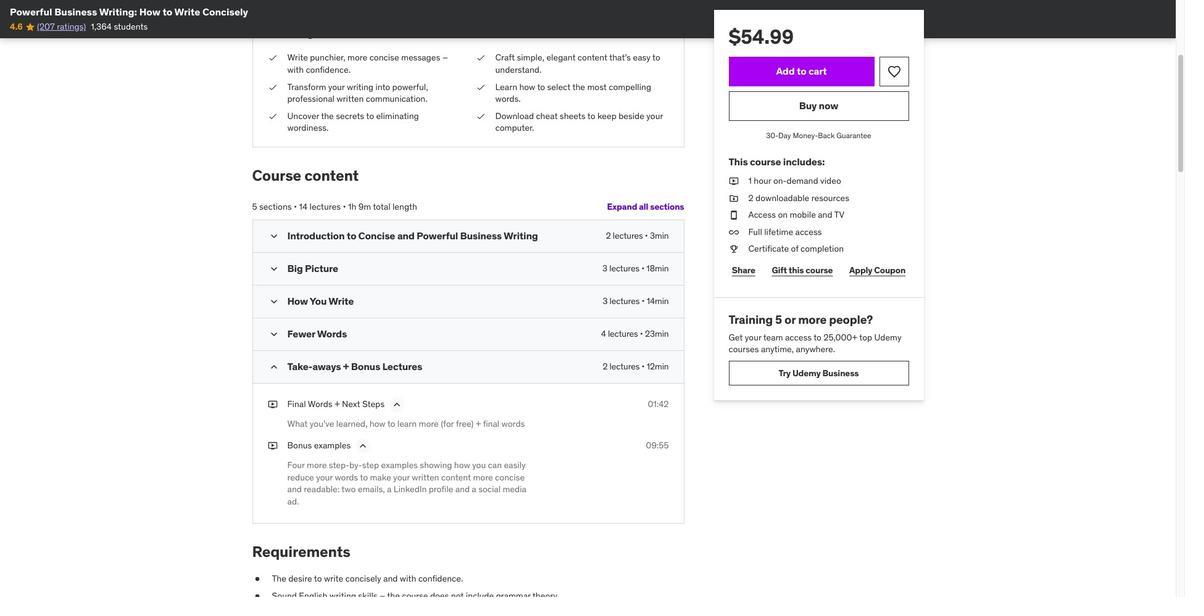 Task type: describe. For each thing, give the bounding box(es) containing it.
certificate of completion
[[748, 243, 844, 255]]

learn
[[495, 81, 517, 92]]

small image for fewer
[[268, 328, 280, 341]]

xsmall image left "the"
[[252, 574, 262, 586]]

try udemy business link
[[729, 361, 909, 386]]

the desire to write concisely and with confidence.
[[272, 574, 463, 585]]

more down you
[[473, 472, 493, 483]]

xsmall image left download
[[476, 110, 485, 122]]

xsmall image down requirements
[[252, 591, 262, 597]]

1 vertical spatial business
[[460, 229, 502, 242]]

to right "writing:"
[[163, 6, 172, 18]]

3 for big picture
[[602, 263, 607, 274]]

students
[[114, 21, 148, 32]]

keep
[[597, 110, 616, 121]]

• for fewer words
[[640, 328, 643, 339]]

the inside learn how to select the most compelling words.
[[572, 81, 585, 92]]

xsmall image for certificate
[[729, 243, 738, 255]]

make
[[370, 472, 391, 483]]

$54.99
[[729, 24, 794, 49]]

2 for take-aways + bonus lectures
[[603, 361, 608, 372]]

1,364 students
[[91, 21, 148, 32]]

final words + next steps
[[287, 399, 385, 410]]

more inside training 5 or more people? get your team access to 25,000+ top udemy courses anytime, anywhere.
[[798, 312, 827, 327]]

lectures
[[382, 360, 422, 373]]

transform
[[287, 81, 326, 92]]

2 for introduction to concise and powerful business writing
[[606, 230, 611, 241]]

apply
[[849, 264, 872, 276]]

lectures for fewer words
[[608, 328, 638, 339]]

xsmall image for access
[[729, 209, 738, 221]]

course
[[252, 166, 301, 185]]

• for introduction to concise and powerful business writing
[[645, 230, 648, 241]]

30-
[[766, 131, 778, 140]]

length
[[393, 201, 417, 212]]

the inside uncover the secrets to eliminating wordiness.
[[321, 110, 334, 121]]

0 vertical spatial bonus
[[351, 360, 380, 373]]

tv
[[834, 209, 844, 220]]

your inside training 5 or more people? get your team access to 25,000+ top udemy courses anytime, anywhere.
[[745, 332, 761, 343]]

12min
[[647, 361, 669, 372]]

0 horizontal spatial write
[[174, 6, 200, 18]]

and right the profile
[[455, 484, 470, 495]]

with for what you'll learn
[[287, 64, 304, 75]]

written inside four more step-by-step examples showing how you can easily reduce your words to make your written content more concise and readable: two emails, a linkedin profile and a social media ad.
[[412, 472, 439, 483]]

uncover the secrets to eliminating wordiness.
[[287, 110, 419, 134]]

training
[[729, 312, 773, 327]]

elegant
[[546, 52, 576, 63]]

to inside download cheat sheets to keep beside your computer.
[[587, 110, 595, 121]]

how inside learn how to select the most compelling words.
[[519, 81, 535, 92]]

easy
[[633, 52, 651, 63]]

buy now
[[799, 100, 838, 112]]

hide lecture description image
[[357, 440, 369, 453]]

all
[[639, 201, 648, 213]]

and down the length
[[397, 229, 415, 242]]

add to cart button
[[729, 57, 874, 86]]

what for what you've learned, how to learn more (for free) + final words
[[287, 418, 308, 429]]

take-
[[287, 360, 312, 373]]

video
[[820, 175, 841, 186]]

2 a from the left
[[472, 484, 476, 495]]

1h 9m
[[348, 201, 371, 212]]

0 horizontal spatial how
[[370, 418, 385, 429]]

xsmall image for uncover
[[268, 110, 277, 122]]

desire
[[288, 574, 312, 585]]

0 vertical spatial 2
[[748, 192, 753, 203]]

• for how you write
[[642, 295, 645, 307]]

the
[[272, 574, 286, 585]]

writing:
[[99, 6, 137, 18]]

0 vertical spatial learn
[[348, 21, 383, 40]]

linkedin
[[394, 484, 427, 495]]

writing
[[504, 229, 538, 242]]

this
[[729, 155, 748, 168]]

that's
[[609, 52, 631, 63]]

communication.
[[366, 93, 427, 104]]

downloadable
[[755, 192, 809, 203]]

• left 1h 9m
[[343, 201, 346, 212]]

23min
[[645, 328, 669, 339]]

courses
[[729, 344, 759, 355]]

you've
[[310, 418, 334, 429]]

uncover
[[287, 110, 319, 121]]

more inside write punchier, more concise messages – with confidence.
[[347, 52, 367, 63]]

money-
[[793, 131, 818, 140]]

course content
[[252, 166, 359, 185]]

demand
[[787, 175, 818, 186]]

eliminating
[[376, 110, 419, 121]]

0 horizontal spatial 5
[[252, 201, 257, 212]]

(207 ratings)
[[37, 21, 86, 32]]

buy
[[799, 100, 817, 112]]

by-
[[349, 460, 362, 471]]

understand.
[[495, 64, 541, 75]]

xsmall image left final
[[268, 399, 277, 411]]

simple,
[[517, 52, 544, 63]]

and up ad.
[[287, 484, 302, 495]]

add
[[776, 65, 795, 77]]

words inside four more step-by-step examples showing how you can easily reduce your words to make your written content more concise and readable: two emails, a linkedin profile and a social media ad.
[[335, 472, 358, 483]]

access on mobile and tv
[[748, 209, 844, 220]]

take-aways + bonus lectures
[[287, 360, 422, 373]]

training 5 or more people? get your team access to 25,000+ top udemy courses anytime, anywhere.
[[729, 312, 901, 355]]

introduction
[[287, 229, 345, 242]]

what you'll learn
[[268, 21, 383, 40]]

you
[[310, 295, 327, 307]]

confidence. for what you'll learn
[[306, 64, 351, 75]]

you
[[472, 460, 486, 471]]

(for
[[441, 418, 454, 429]]

to inside uncover the secrets to eliminating wordiness.
[[366, 110, 374, 121]]

content inside four more step-by-step examples showing how you can easily reduce your words to make your written content more concise and readable: two emails, a linkedin profile and a social media ad.
[[441, 472, 471, 483]]

09:55
[[646, 440, 669, 451]]

udemy inside training 5 or more people? get your team access to 25,000+ top udemy courses anytime, anywhere.
[[874, 332, 901, 343]]

to down hide lecture description icon
[[387, 418, 395, 429]]

four
[[287, 460, 305, 471]]

words for fewer
[[317, 328, 347, 340]]

transform your writing into powerful, professional written communication.
[[287, 81, 428, 104]]

• left 14
[[294, 201, 297, 212]]

write inside write punchier, more concise messages – with confidence.
[[287, 52, 308, 63]]

xsmall image for write
[[268, 52, 277, 64]]

content inside craft simple, elegant content that's easy to understand.
[[578, 52, 607, 63]]

computer.
[[495, 122, 534, 134]]

2 vertical spatial +
[[476, 418, 481, 429]]

ratings)
[[57, 21, 86, 32]]

buy now button
[[729, 91, 909, 121]]

expand all sections button
[[607, 195, 684, 220]]

compelling
[[609, 81, 651, 92]]

to inside learn how to select the most compelling words.
[[537, 81, 545, 92]]

resources
[[811, 192, 849, 203]]

1 vertical spatial udemy
[[792, 368, 821, 379]]

messages
[[401, 52, 440, 63]]

concisely
[[202, 6, 248, 18]]

2 vertical spatial write
[[329, 295, 354, 307]]

small image for introduction
[[268, 230, 280, 242]]

xsmall image left bonus examples
[[268, 440, 277, 452]]

xsmall image left '1'
[[729, 175, 738, 187]]

concise
[[358, 229, 395, 242]]

top
[[859, 332, 872, 343]]

lectures for take-aways + bonus lectures
[[610, 361, 640, 372]]

more left (for
[[419, 418, 439, 429]]

on
[[778, 209, 788, 220]]



Task type: locate. For each thing, give the bounding box(es) containing it.
3 for how you write
[[603, 295, 608, 307]]

business up ratings)
[[54, 6, 97, 18]]

content up 5 sections • 14 lectures • 1h 9m total length
[[304, 166, 359, 185]]

0 vertical spatial written
[[337, 93, 364, 104]]

try
[[779, 368, 791, 379]]

what you've learned, how to learn more (for free) + final words
[[287, 418, 525, 429]]

sections right all
[[650, 201, 684, 213]]

content up the profile
[[441, 472, 471, 483]]

learn how to select the most compelling words.
[[495, 81, 651, 104]]

expand
[[607, 201, 637, 213]]

more up writing
[[347, 52, 367, 63]]

what left you'll
[[268, 21, 305, 40]]

course
[[750, 155, 781, 168], [806, 264, 833, 276]]

3min
[[650, 230, 669, 241]]

1 vertical spatial content
[[304, 166, 359, 185]]

xsmall image
[[476, 81, 485, 93], [476, 110, 485, 122], [729, 175, 738, 187], [729, 226, 738, 238], [268, 399, 277, 411], [268, 440, 277, 452], [252, 574, 262, 586], [252, 591, 262, 597]]

business left writing
[[460, 229, 502, 242]]

try udemy business
[[779, 368, 859, 379]]

gift
[[772, 264, 787, 276]]

1 vertical spatial bonus
[[287, 440, 312, 451]]

xsmall image down this
[[729, 192, 738, 204]]

mobile
[[790, 209, 816, 220]]

write left concisely
[[174, 6, 200, 18]]

1 horizontal spatial learn
[[397, 418, 417, 429]]

to inside four more step-by-step examples showing how you can easily reduce your words to make your written content more concise and readable: two emails, a linkedin profile and a social media ad.
[[360, 472, 368, 483]]

0 vertical spatial concise
[[369, 52, 399, 63]]

udemy
[[874, 332, 901, 343], [792, 368, 821, 379]]

emails,
[[358, 484, 385, 495]]

write left punchier,
[[287, 52, 308, 63]]

0 horizontal spatial business
[[54, 6, 97, 18]]

2 3 from the top
[[603, 295, 608, 307]]

small image for big
[[268, 263, 280, 275]]

your left writing
[[328, 81, 345, 92]]

to up anywhere.
[[814, 332, 821, 343]]

course up hour
[[750, 155, 781, 168]]

craft
[[495, 52, 515, 63]]

1 vertical spatial learn
[[397, 418, 417, 429]]

1 vertical spatial words
[[335, 472, 358, 483]]

xsmall image left 'craft' at the left top
[[476, 52, 485, 64]]

0 horizontal spatial udemy
[[792, 368, 821, 379]]

more down bonus examples
[[307, 460, 327, 471]]

0 horizontal spatial +
[[334, 399, 340, 410]]

small image
[[268, 230, 280, 242], [268, 295, 280, 308], [268, 328, 280, 341]]

social
[[478, 484, 501, 495]]

steps
[[362, 399, 385, 410]]

next
[[342, 399, 360, 410]]

lectures right 14
[[310, 201, 341, 212]]

learned,
[[336, 418, 367, 429]]

learn down hide lecture description icon
[[397, 418, 417, 429]]

what
[[268, 21, 305, 40], [287, 418, 308, 429]]

lectures left 14min at right
[[610, 295, 640, 307]]

0 vertical spatial confidence.
[[306, 64, 351, 75]]

words right fewer
[[317, 328, 347, 340]]

media
[[503, 484, 526, 495]]

your up the linkedin
[[393, 472, 410, 483]]

0 horizontal spatial examples
[[314, 440, 351, 451]]

xsmall image left punchier,
[[268, 52, 277, 64]]

1 vertical spatial small image
[[268, 361, 280, 373]]

0 vertical spatial 5
[[252, 201, 257, 212]]

1 horizontal spatial bonus
[[351, 360, 380, 373]]

1 vertical spatial with
[[400, 574, 416, 585]]

people?
[[829, 312, 873, 327]]

apply coupon
[[849, 264, 906, 276]]

gift this course link
[[768, 258, 836, 283]]

2 lectures • 12min
[[603, 361, 669, 372]]

to left select
[[537, 81, 545, 92]]

the left "most"
[[572, 81, 585, 92]]

more right or
[[798, 312, 827, 327]]

your
[[328, 81, 345, 92], [646, 110, 663, 121], [745, 332, 761, 343], [316, 472, 333, 483], [393, 472, 410, 483]]

includes:
[[783, 155, 825, 168]]

your up readable:
[[316, 472, 333, 483]]

small image
[[268, 263, 280, 275], [268, 361, 280, 373]]

0 vertical spatial course
[[750, 155, 781, 168]]

• left 3min
[[645, 230, 648, 241]]

0 horizontal spatial concise
[[369, 52, 399, 63]]

1 horizontal spatial examples
[[381, 460, 418, 471]]

0 horizontal spatial how
[[139, 6, 160, 18]]

1 horizontal spatial write
[[287, 52, 308, 63]]

fewer
[[287, 328, 315, 340]]

1 horizontal spatial words
[[502, 418, 525, 429]]

download cheat sheets to keep beside your computer.
[[495, 110, 663, 134]]

concise up media
[[495, 472, 525, 483]]

+ left "next"
[[334, 399, 340, 410]]

3 small image from the top
[[268, 328, 280, 341]]

concisely
[[345, 574, 381, 585]]

sections left 14
[[259, 201, 292, 212]]

guarantee
[[837, 131, 871, 140]]

your up courses
[[745, 332, 761, 343]]

1 horizontal spatial course
[[806, 264, 833, 276]]

1 horizontal spatial how
[[454, 460, 470, 471]]

readable:
[[304, 484, 340, 495]]

+ for bonus
[[343, 360, 349, 373]]

concise
[[369, 52, 399, 63], [495, 472, 525, 483]]

+ left final
[[476, 418, 481, 429]]

secrets
[[336, 110, 364, 121]]

1 vertical spatial powerful
[[417, 229, 458, 242]]

1 vertical spatial how
[[287, 295, 308, 307]]

(207
[[37, 21, 55, 32]]

2 small image from the top
[[268, 361, 280, 373]]

0 vertical spatial access
[[795, 226, 822, 237]]

with for requirements
[[400, 574, 416, 585]]

access inside training 5 or more people? get your team access to 25,000+ top udemy courses anytime, anywhere.
[[785, 332, 812, 343]]

free)
[[456, 418, 474, 429]]

picture
[[305, 262, 338, 274]]

0 vertical spatial powerful
[[10, 6, 52, 18]]

0 vertical spatial udemy
[[874, 332, 901, 343]]

xsmall image left the uncover
[[268, 110, 277, 122]]

hour
[[754, 175, 771, 186]]

two
[[341, 484, 356, 495]]

0 horizontal spatial sections
[[259, 201, 292, 212]]

0 vertical spatial words
[[317, 328, 347, 340]]

30-day money-back guarantee
[[766, 131, 871, 140]]

hide lecture description image
[[391, 399, 403, 411]]

your inside transform your writing into powerful, professional written communication.
[[328, 81, 345, 92]]

access down or
[[785, 332, 812, 343]]

xsmall image left full
[[729, 226, 738, 238]]

beside
[[619, 110, 644, 121]]

written down writing
[[337, 93, 364, 104]]

1 vertical spatial access
[[785, 332, 812, 343]]

share
[[732, 264, 755, 276]]

2 down expand
[[606, 230, 611, 241]]

concise inside four more step-by-step examples showing how you can easily reduce your words to make your written content more concise and readable: two emails, a linkedin profile and a social media ad.
[[495, 472, 525, 483]]

small image left the "big"
[[268, 263, 280, 275]]

1 horizontal spatial sections
[[650, 201, 684, 213]]

0 vertical spatial what
[[268, 21, 305, 40]]

sheets
[[560, 110, 586, 121]]

0 horizontal spatial bonus
[[287, 440, 312, 451]]

0 horizontal spatial written
[[337, 93, 364, 104]]

showing
[[420, 460, 452, 471]]

0 horizontal spatial confidence.
[[306, 64, 351, 75]]

how left you
[[454, 460, 470, 471]]

+ right aways
[[343, 360, 349, 373]]

1 vertical spatial written
[[412, 472, 439, 483]]

to inside button
[[797, 65, 806, 77]]

1 horizontal spatial how
[[287, 295, 308, 307]]

to left cart
[[797, 65, 806, 77]]

a down make
[[387, 484, 391, 495]]

1
[[748, 175, 752, 186]]

0 vertical spatial how
[[519, 81, 535, 92]]

0 vertical spatial business
[[54, 6, 97, 18]]

xsmall image left 'transform'
[[268, 81, 277, 93]]

small image for take-
[[268, 361, 280, 373]]

or
[[785, 312, 796, 327]]

1 vertical spatial write
[[287, 52, 308, 63]]

step
[[362, 460, 379, 471]]

• for big picture
[[641, 263, 644, 274]]

2 down '1'
[[748, 192, 753, 203]]

0 vertical spatial +
[[343, 360, 349, 373]]

1 vertical spatial 3
[[603, 295, 608, 307]]

gift this course
[[772, 264, 833, 276]]

3 up the 4
[[603, 295, 608, 307]]

0 vertical spatial with
[[287, 64, 304, 75]]

of
[[791, 243, 798, 255]]

into
[[375, 81, 390, 92]]

2 horizontal spatial business
[[822, 368, 859, 379]]

0 horizontal spatial words
[[335, 472, 358, 483]]

18min
[[646, 263, 669, 274]]

0 vertical spatial write
[[174, 6, 200, 18]]

• left 14min at right
[[642, 295, 645, 307]]

+
[[343, 360, 349, 373], [334, 399, 340, 410], [476, 418, 481, 429]]

1 vertical spatial course
[[806, 264, 833, 276]]

access down mobile
[[795, 226, 822, 237]]

2 vertical spatial how
[[454, 460, 470, 471]]

1 horizontal spatial with
[[400, 574, 416, 585]]

1 horizontal spatial +
[[343, 360, 349, 373]]

1 horizontal spatial the
[[572, 81, 585, 92]]

aways
[[312, 360, 341, 373]]

four more step-by-step examples showing how you can easily reduce your words to make your written content more concise and readable: two emails, a linkedin profile and a social media ad.
[[287, 460, 526, 507]]

small image for how
[[268, 295, 280, 308]]

day
[[778, 131, 791, 140]]

0 vertical spatial how
[[139, 6, 160, 18]]

how up "students"
[[139, 6, 160, 18]]

lectures down expand
[[613, 230, 643, 241]]

write
[[324, 574, 343, 585]]

words.
[[495, 93, 521, 104]]

your right beside
[[646, 110, 663, 121]]

big picture
[[287, 262, 338, 274]]

1 vertical spatial words
[[308, 399, 332, 410]]

lectures left the 12min
[[610, 361, 640, 372]]

1,364
[[91, 21, 112, 32]]

5 left or
[[775, 312, 782, 327]]

how left you
[[287, 295, 308, 307]]

1 a from the left
[[387, 484, 391, 495]]

the left secrets
[[321, 110, 334, 121]]

1 vertical spatial 2
[[606, 230, 611, 241]]

0 vertical spatial words
[[502, 418, 525, 429]]

to right secrets
[[366, 110, 374, 121]]

udemy right top
[[874, 332, 901, 343]]

lectures for big picture
[[609, 263, 639, 274]]

anywhere.
[[796, 344, 835, 355]]

more
[[347, 52, 367, 63], [798, 312, 827, 327], [419, 418, 439, 429], [307, 460, 327, 471], [473, 472, 493, 483]]

1 horizontal spatial written
[[412, 472, 439, 483]]

1 hour on-demand video
[[748, 175, 841, 186]]

xsmall image left access at the top
[[729, 209, 738, 221]]

completion
[[801, 243, 844, 255]]

1 horizontal spatial content
[[441, 472, 471, 483]]

and right concisely
[[383, 574, 398, 585]]

1 vertical spatial concise
[[495, 472, 525, 483]]

2 vertical spatial small image
[[268, 328, 280, 341]]

1 horizontal spatial concise
[[495, 472, 525, 483]]

your inside download cheat sheets to keep beside your computer.
[[646, 110, 663, 121]]

2 vertical spatial business
[[822, 368, 859, 379]]

1 vertical spatial what
[[287, 418, 308, 429]]

can
[[488, 460, 502, 471]]

small image left introduction
[[268, 230, 280, 242]]

2 horizontal spatial write
[[329, 295, 354, 307]]

2 horizontal spatial +
[[476, 418, 481, 429]]

1 vertical spatial 5
[[775, 312, 782, 327]]

how you write
[[287, 295, 354, 307]]

write right you
[[329, 295, 354, 307]]

step-
[[329, 460, 349, 471]]

2 small image from the top
[[268, 295, 280, 308]]

1 horizontal spatial udemy
[[874, 332, 901, 343]]

3 up 3 lectures • 14min
[[602, 263, 607, 274]]

0 vertical spatial the
[[572, 81, 585, 92]]

xsmall image for 2
[[729, 192, 738, 204]]

confidence. inside write punchier, more concise messages – with confidence.
[[306, 64, 351, 75]]

2 vertical spatial 2
[[603, 361, 608, 372]]

wishlist image
[[887, 64, 901, 79]]

total
[[373, 201, 390, 212]]

this
[[789, 264, 804, 276]]

1 vertical spatial small image
[[268, 295, 280, 308]]

share button
[[729, 258, 759, 283]]

0 vertical spatial examples
[[314, 440, 351, 451]]

1 small image from the top
[[268, 230, 280, 242]]

xsmall image left learn
[[476, 81, 485, 93]]

and left tv
[[818, 209, 832, 220]]

to left concise
[[347, 229, 356, 242]]

back
[[818, 131, 835, 140]]

words up two
[[335, 472, 358, 483]]

lectures for introduction to concise and powerful business writing
[[613, 230, 643, 241]]

what for what you'll learn
[[268, 21, 305, 40]]

expand all sections
[[607, 201, 684, 213]]

udemy right try
[[792, 368, 821, 379]]

1 horizontal spatial a
[[472, 484, 476, 495]]

what down final
[[287, 418, 308, 429]]

to left write
[[314, 574, 322, 585]]

• for take-aways + bonus lectures
[[642, 361, 645, 372]]

get
[[729, 332, 743, 343]]

14min
[[647, 295, 669, 307]]

to inside training 5 or more people? get your team access to 25,000+ top udemy courses anytime, anywhere.
[[814, 332, 821, 343]]

concise inside write punchier, more concise messages – with confidence.
[[369, 52, 399, 63]]

content left that's
[[578, 52, 607, 63]]

examples up step- at the left
[[314, 440, 351, 451]]

0 vertical spatial content
[[578, 52, 607, 63]]

1 small image from the top
[[268, 263, 280, 275]]

0 vertical spatial small image
[[268, 230, 280, 242]]

to down step
[[360, 472, 368, 483]]

written down showing
[[412, 472, 439, 483]]

words for final
[[308, 399, 332, 410]]

learn up write punchier, more concise messages – with confidence.
[[348, 21, 383, 40]]

powerful down the length
[[417, 229, 458, 242]]

0 vertical spatial small image
[[268, 263, 280, 275]]

0 horizontal spatial learn
[[348, 21, 383, 40]]

5 down course
[[252, 201, 257, 212]]

1 vertical spatial examples
[[381, 460, 418, 471]]

bonus up four
[[287, 440, 312, 451]]

to inside craft simple, elegant content that's easy to understand.
[[652, 52, 660, 63]]

xsmall image up the share on the top
[[729, 243, 738, 255]]

written inside transform your writing into powerful, professional written communication.
[[337, 93, 364, 104]]

2 down the 4
[[603, 361, 608, 372]]

craft simple, elegant content that's easy to understand.
[[495, 52, 660, 75]]

now
[[819, 100, 838, 112]]

with up 'transform'
[[287, 64, 304, 75]]

2 vertical spatial content
[[441, 472, 471, 483]]

1 horizontal spatial powerful
[[417, 229, 458, 242]]

requirements
[[252, 542, 350, 561]]

xsmall image for craft
[[476, 52, 485, 64]]

business down anywhere.
[[822, 368, 859, 379]]

final
[[287, 399, 306, 410]]

1 3 from the top
[[602, 263, 607, 274]]

2 horizontal spatial content
[[578, 52, 607, 63]]

examples up make
[[381, 460, 418, 471]]

the
[[572, 81, 585, 92], [321, 110, 334, 121]]

sections inside dropdown button
[[650, 201, 684, 213]]

5 inside training 5 or more people? get your team access to 25,000+ top udemy courses anytime, anywhere.
[[775, 312, 782, 327]]

confidence. for requirements
[[418, 574, 463, 585]]

0 horizontal spatial powerful
[[10, 6, 52, 18]]

team
[[763, 332, 783, 343]]

1 horizontal spatial 5
[[775, 312, 782, 327]]

how down steps
[[370, 418, 385, 429]]

1 vertical spatial +
[[334, 399, 340, 410]]

lectures right the 4
[[608, 328, 638, 339]]

a left social
[[472, 484, 476, 495]]

cart
[[808, 65, 827, 77]]

• left 18min
[[641, 263, 644, 274]]

+ for next
[[334, 399, 340, 410]]

words right final
[[502, 418, 525, 429]]

0 horizontal spatial with
[[287, 64, 304, 75]]

5 sections • 14 lectures • 1h 9m total length
[[252, 201, 417, 212]]

content
[[578, 52, 607, 63], [304, 166, 359, 185], [441, 472, 471, 483]]

1 vertical spatial how
[[370, 418, 385, 429]]

0 horizontal spatial course
[[750, 155, 781, 168]]

with inside write punchier, more concise messages – with confidence.
[[287, 64, 304, 75]]

write punchier, more concise messages – with confidence.
[[287, 52, 448, 75]]

examples inside four more step-by-step examples showing how you can easily reduce your words to make your written content more concise and readable: two emails, a linkedin profile and a social media ad.
[[381, 460, 418, 471]]

xsmall image
[[268, 52, 277, 64], [476, 52, 485, 64], [268, 81, 277, 93], [268, 110, 277, 122], [729, 192, 738, 204], [729, 209, 738, 221], [729, 243, 738, 255]]

0 horizontal spatial the
[[321, 110, 334, 121]]

small image left you
[[268, 295, 280, 308]]

• left the 12min
[[642, 361, 645, 372]]

reduce
[[287, 472, 314, 483]]

lectures for how you write
[[610, 295, 640, 307]]

words up you've
[[308, 399, 332, 410]]

0 horizontal spatial content
[[304, 166, 359, 185]]

xsmall image for transform
[[268, 81, 277, 93]]

2 horizontal spatial how
[[519, 81, 535, 92]]

how inside four more step-by-step examples showing how you can easily reduce your words to make your written content more concise and readable: two emails, a linkedin profile and a social media ad.
[[454, 460, 470, 471]]

how down the understand.
[[519, 81, 535, 92]]

1 horizontal spatial business
[[460, 229, 502, 242]]

easily
[[504, 460, 526, 471]]



Task type: vqa. For each thing, say whether or not it's contained in the screenshot.
Influence link
no



